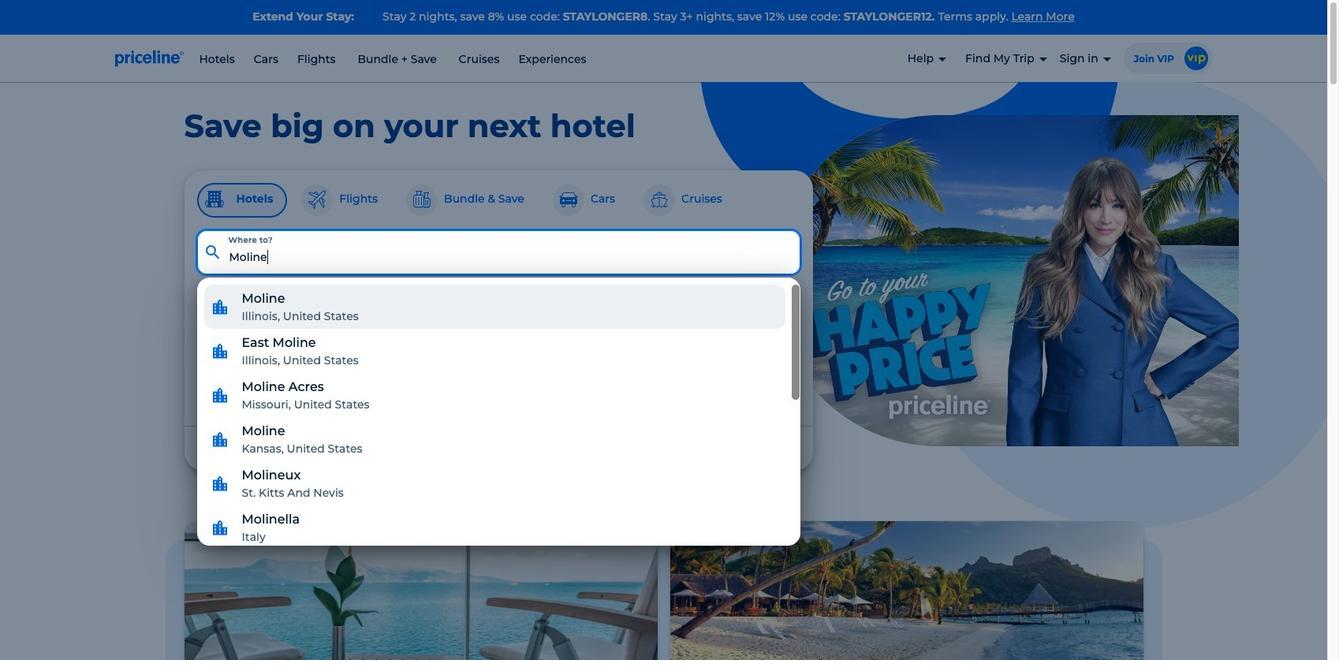 Task type: vqa. For each thing, say whether or not it's contained in the screenshot.
the POI IMAGE
yes



Task type: describe. For each thing, give the bounding box(es) containing it.
types of travel tab list
[[197, 183, 800, 217]]

city image for 6th option from the top
[[210, 518, 229, 537]]

city image for fifth option from the top
[[210, 474, 229, 493]]

vip badge icon image
[[1184, 46, 1208, 70]]

8 option from the top
[[204, 594, 785, 638]]

6 option from the top
[[204, 505, 785, 549]]

city image for seventh option from the bottom
[[210, 385, 229, 404]]



Task type: locate. For each thing, give the bounding box(es) containing it.
airport image
[[210, 562, 229, 581]]

1 option from the top
[[204, 284, 785, 329]]

2 city image from the top
[[210, 430, 229, 448]]

city image for 4th option from the top of the page
[[210, 430, 229, 448]]

5 option from the top
[[204, 461, 785, 505]]

1 city image from the top
[[210, 341, 229, 360]]

city image
[[210, 297, 229, 316], [210, 385, 229, 404], [210, 518, 229, 537]]

9 option from the top
[[204, 638, 785, 660]]

city image for eighth option from the bottom
[[210, 341, 229, 360]]

3 city image from the top
[[210, 474, 229, 493]]

2 vertical spatial city image
[[210, 518, 229, 537]]

priceline.com home image
[[115, 49, 183, 67]]

2 city image from the top
[[210, 385, 229, 404]]

2 vertical spatial city image
[[210, 474, 229, 493]]

0 vertical spatial city image
[[210, 341, 229, 360]]

1 city image from the top
[[210, 297, 229, 316]]

option
[[204, 284, 785, 329], [204, 329, 785, 373], [204, 373, 785, 417], [204, 417, 785, 461], [204, 461, 785, 505], [204, 505, 785, 549], [204, 549, 785, 594], [204, 594, 785, 638], [204, 638, 785, 660]]

3 city image from the top
[[210, 518, 229, 537]]

poi image
[[210, 650, 229, 660]]

city image for 9th option from the bottom
[[210, 297, 229, 316]]

list box
[[197, 277, 800, 660]]

city image
[[210, 341, 229, 360], [210, 430, 229, 448], [210, 474, 229, 493]]

2 option from the top
[[204, 329, 785, 373]]

7 option from the top
[[204, 549, 785, 594]]

1 vertical spatial city image
[[210, 430, 229, 448]]

0 vertical spatial city image
[[210, 297, 229, 316]]

poi image
[[210, 606, 229, 625]]

Where to? field
[[197, 230, 800, 274]]

4 option from the top
[[204, 417, 785, 461]]

1 vertical spatial city image
[[210, 385, 229, 404]]

3 option from the top
[[204, 373, 785, 417]]

None field
[[197, 230, 800, 660]]



